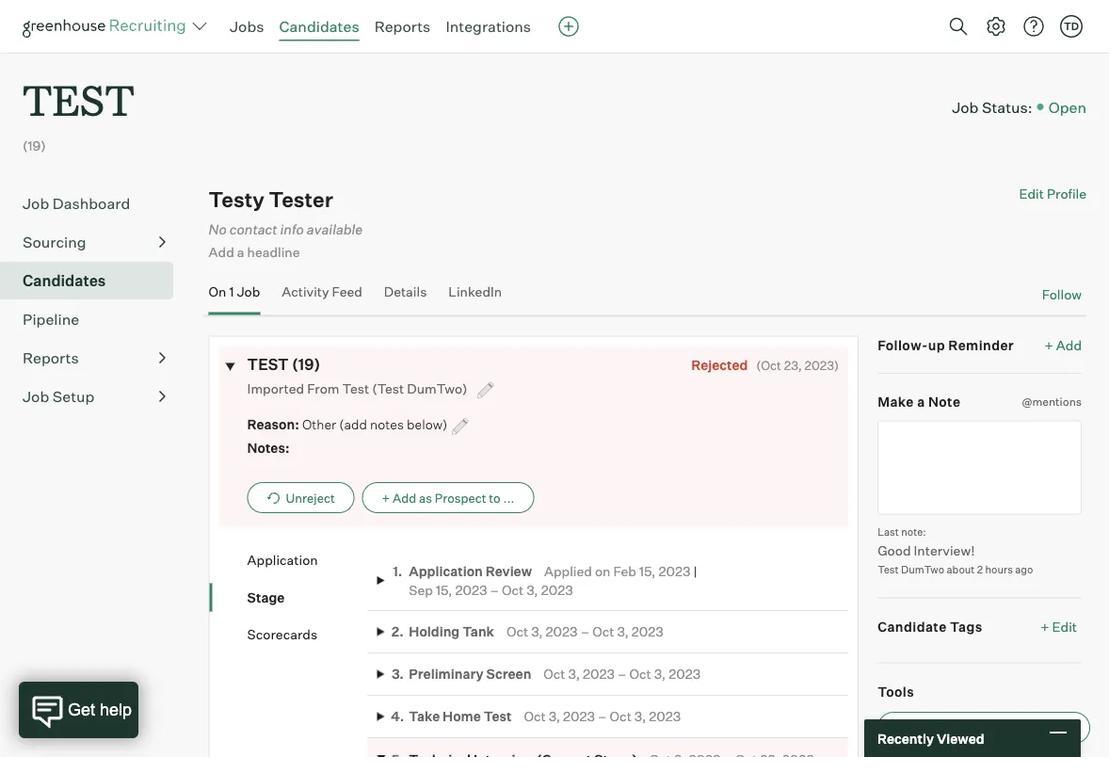 Task type: describe. For each thing, give the bounding box(es) containing it.
td button
[[1061, 15, 1083, 38]]

+ add as prospect to ...
[[382, 490, 515, 505]]

jobs
[[230, 17, 264, 36]]

about
[[947, 563, 975, 576]]

1 horizontal spatial a
[[917, 394, 925, 410]]

edit profile
[[1019, 186, 1087, 202]]

details
[[384, 283, 427, 300]]

rejected
[[692, 356, 748, 373]]

dashboard
[[52, 194, 130, 213]]

3, inside 1. application review applied on  feb 15, 2023 | sep 15, 2023 – oct 3, 2023
[[527, 581, 538, 598]]

rejected (oct 23, 2023)
[[692, 356, 839, 373]]

feed
[[332, 283, 362, 300]]

testy tester no contact info available add a headline
[[209, 187, 363, 260]]

email
[[915, 720, 947, 735]]

job for job dashboard
[[23, 194, 49, 213]]

reason: other (add notes below)
[[247, 416, 448, 433]]

1 vertical spatial (19)
[[292, 355, 320, 374]]

notes
[[370, 416, 404, 433]]

oct inside 1. application review applied on  feb 15, 2023 | sep 15, 2023 – oct 3, 2023
[[502, 581, 524, 598]]

status:
[[982, 97, 1033, 116]]

on 1 job
[[209, 283, 260, 300]]

2.
[[392, 624, 404, 640]]

other
[[302, 416, 336, 433]]

setup
[[52, 387, 95, 406]]

job status:
[[952, 97, 1033, 116]]

0 horizontal spatial candidates
[[23, 271, 106, 290]]

activity
[[282, 283, 329, 300]]

1 vertical spatial 15,
[[436, 581, 452, 598]]

reminder
[[949, 337, 1014, 353]]

2. holding tank oct 3, 2023 – oct 3, 2023
[[392, 624, 664, 640]]

2 vertical spatial test
[[484, 708, 512, 725]]

preliminary
[[409, 666, 484, 682]]

tools
[[878, 683, 915, 700]]

test for test (19)
[[247, 355, 289, 374]]

+ add as prospect to ... button
[[362, 482, 534, 513]]

linkedin
[[449, 283, 502, 300]]

0 horizontal spatial reports
[[23, 349, 79, 368]]

on 1 job link
[[209, 283, 260, 311]]

feb
[[614, 563, 637, 580]]

application inside 1. application review applied on  feb 15, 2023 | sep 15, 2023 – oct 3, 2023
[[409, 563, 483, 580]]

stage
[[247, 589, 285, 605]]

3. preliminary screen oct 3, 2023 – oct 3, 2023
[[392, 666, 701, 682]]

on
[[209, 283, 226, 300]]

@mentions
[[1022, 394, 1082, 409]]

+ edit link
[[1036, 613, 1082, 639]]

make
[[878, 394, 914, 410]]

hours
[[986, 563, 1013, 576]]

td button
[[1057, 11, 1087, 41]]

test for test
[[23, 72, 135, 127]]

0 horizontal spatial (19)
[[23, 138, 46, 154]]

sourcing link
[[23, 231, 166, 254]]

0 vertical spatial edit
[[1019, 186, 1044, 202]]

1 horizontal spatial candidates
[[279, 17, 359, 36]]

to
[[489, 490, 501, 505]]

pipeline link
[[23, 308, 166, 331]]

screen
[[487, 666, 532, 682]]

@mentions link
[[1022, 393, 1082, 411]]

recently
[[878, 730, 934, 747]]

2
[[977, 563, 983, 576]]

tank
[[463, 624, 494, 640]]

add for + add
[[1057, 337, 1082, 353]]

a inside testy tester no contact info available add a headline
[[237, 244, 244, 260]]

imported
[[247, 380, 304, 396]]

profile
[[1047, 186, 1087, 202]]

open
[[1049, 97, 1087, 116]]

available
[[307, 221, 363, 238]]

test inside the last note: good interview! test dumtwo               about 2 hours               ago
[[878, 563, 899, 576]]

integrations link
[[446, 17, 531, 36]]

1.
[[393, 563, 403, 580]]

up
[[928, 337, 946, 353]]

email the team button
[[878, 712, 1091, 744]]

job setup link
[[23, 385, 166, 408]]

0 vertical spatial 15,
[[639, 563, 656, 580]]

note
[[929, 394, 961, 410]]

activity feed
[[282, 283, 362, 300]]

1 vertical spatial reports link
[[23, 347, 166, 369]]

tags
[[950, 618, 983, 635]]

0 horizontal spatial application
[[247, 552, 318, 568]]

follow
[[1042, 286, 1082, 303]]

reason:
[[247, 416, 299, 433]]

0 vertical spatial candidates link
[[279, 17, 359, 36]]

sep
[[409, 581, 433, 598]]

from
[[307, 380, 340, 396]]

take
[[409, 708, 440, 725]]

configure image
[[985, 15, 1008, 38]]

prospect
[[435, 490, 486, 505]]

add inside testy tester no contact info available add a headline
[[209, 244, 234, 260]]

applied
[[544, 563, 592, 580]]

review
[[486, 563, 532, 580]]

scorecards link
[[247, 625, 368, 644]]

(test
[[372, 380, 404, 396]]

test (19)
[[247, 355, 320, 374]]



Task type: vqa. For each thing, say whether or not it's contained in the screenshot.
Last note: Good Interview! Test DumTwo               about 2 hours               ago
yes



Task type: locate. For each thing, give the bounding box(es) containing it.
+ for + add
[[1045, 337, 1054, 353]]

test
[[23, 72, 135, 127], [247, 355, 289, 374]]

candidates down the sourcing
[[23, 271, 106, 290]]

(add
[[339, 416, 367, 433]]

follow-up reminder
[[878, 337, 1014, 353]]

1 horizontal spatial test
[[247, 355, 289, 374]]

job for job setup
[[23, 387, 49, 406]]

follow-
[[878, 337, 928, 353]]

viewed
[[937, 730, 985, 747]]

0 horizontal spatial a
[[237, 244, 244, 260]]

job right 1
[[237, 283, 260, 300]]

1 horizontal spatial test
[[484, 708, 512, 725]]

+ left the as
[[382, 490, 390, 505]]

on
[[595, 563, 611, 580]]

add for + add as prospect to ...
[[393, 490, 416, 505]]

0 horizontal spatial test
[[342, 380, 369, 396]]

0 vertical spatial reports link
[[375, 17, 431, 36]]

dumtwo)
[[407, 380, 468, 396]]

1 vertical spatial candidates
[[23, 271, 106, 290]]

0 vertical spatial add
[[209, 244, 234, 260]]

1 horizontal spatial 15,
[[639, 563, 656, 580]]

jobs link
[[230, 17, 264, 36]]

test left (test
[[342, 380, 369, 396]]

unreject
[[286, 490, 335, 505]]

testy
[[209, 187, 265, 213]]

notes:
[[247, 440, 290, 456]]

job left setup
[[23, 387, 49, 406]]

add
[[209, 244, 234, 260], [1057, 337, 1082, 353], [393, 490, 416, 505]]

candidates link
[[279, 17, 359, 36], [23, 270, 166, 292]]

reports left integrations link
[[375, 17, 431, 36]]

integrations
[[446, 17, 531, 36]]

oct
[[502, 581, 524, 598], [507, 624, 529, 640], [593, 624, 614, 640], [544, 666, 566, 682], [630, 666, 652, 682], [524, 708, 546, 725], [610, 708, 632, 725]]

application up stage
[[247, 552, 318, 568]]

job inside 'link'
[[237, 283, 260, 300]]

0 horizontal spatial add
[[209, 244, 234, 260]]

1 vertical spatial add
[[1057, 337, 1082, 353]]

3,
[[527, 581, 538, 598], [531, 624, 543, 640], [617, 624, 629, 640], [568, 666, 580, 682], [654, 666, 666, 682], [549, 708, 560, 725], [635, 708, 646, 725]]

home
[[443, 708, 481, 725]]

last
[[878, 525, 899, 538]]

job for job status:
[[952, 97, 979, 116]]

23,
[[784, 357, 802, 372]]

pipeline
[[23, 310, 79, 329]]

imported from test (test dumtwo)
[[247, 380, 471, 396]]

1 vertical spatial a
[[917, 394, 925, 410]]

job setup
[[23, 387, 95, 406]]

application link
[[247, 551, 368, 569]]

candidates right the jobs link
[[279, 17, 359, 36]]

test link
[[23, 53, 135, 131]]

ago
[[1016, 563, 1034, 576]]

1 vertical spatial reports
[[23, 349, 79, 368]]

test down greenhouse recruiting image
[[23, 72, 135, 127]]

0 vertical spatial test
[[342, 380, 369, 396]]

1 vertical spatial test
[[247, 355, 289, 374]]

linkedin link
[[449, 283, 502, 311]]

contact
[[230, 221, 277, 238]]

sourcing
[[23, 233, 86, 252]]

add down follow
[[1057, 337, 1082, 353]]

15, right feb
[[639, 563, 656, 580]]

1 vertical spatial +
[[382, 490, 390, 505]]

add left the as
[[393, 490, 416, 505]]

1 horizontal spatial edit
[[1053, 618, 1077, 635]]

1 horizontal spatial add
[[393, 490, 416, 505]]

td
[[1064, 20, 1079, 32]]

job dashboard link
[[23, 192, 166, 215]]

candidates link up the pipeline link
[[23, 270, 166, 292]]

+
[[1045, 337, 1054, 353], [382, 490, 390, 505], [1041, 618, 1050, 635]]

0 horizontal spatial candidates link
[[23, 270, 166, 292]]

search image
[[947, 15, 970, 38]]

0 horizontal spatial test
[[23, 72, 135, 127]]

scorecards
[[247, 626, 318, 643]]

add inside + add as prospect to ... button
[[393, 490, 416, 505]]

greenhouse recruiting image
[[23, 15, 192, 38]]

follow link
[[1042, 285, 1082, 304]]

+ add link
[[1045, 336, 1082, 354]]

0 horizontal spatial 15,
[[436, 581, 452, 598]]

4.
[[391, 708, 404, 725]]

3.
[[392, 666, 404, 682]]

|
[[694, 563, 698, 580]]

1 vertical spatial edit
[[1053, 618, 1077, 635]]

0 horizontal spatial edit
[[1019, 186, 1044, 202]]

edit profile link
[[1019, 186, 1087, 202]]

candidates link right the jobs link
[[279, 17, 359, 36]]

test down good on the right bottom of page
[[878, 563, 899, 576]]

reports link down the pipeline link
[[23, 347, 166, 369]]

reports link left integrations link
[[375, 17, 431, 36]]

– inside 1. application review applied on  feb 15, 2023 | sep 15, 2023 – oct 3, 2023
[[490, 581, 499, 598]]

a left note
[[917, 394, 925, 410]]

+ down follow
[[1045, 337, 1054, 353]]

good
[[878, 542, 911, 558]]

1 horizontal spatial application
[[409, 563, 483, 580]]

application
[[247, 552, 318, 568], [409, 563, 483, 580]]

a down contact
[[237, 244, 244, 260]]

candidate
[[878, 618, 947, 635]]

test right home
[[484, 708, 512, 725]]

+ add
[[1045, 337, 1082, 353]]

0 vertical spatial (19)
[[23, 138, 46, 154]]

email the team
[[915, 720, 1003, 735]]

holding
[[409, 624, 460, 640]]

2 vertical spatial +
[[1041, 618, 1050, 635]]

tester
[[269, 187, 333, 213]]

job left status:
[[952, 97, 979, 116]]

+ right tags
[[1041, 618, 1050, 635]]

candidate tags
[[878, 618, 983, 635]]

+ for + add as prospect to ...
[[382, 490, 390, 505]]

unreject button
[[247, 482, 355, 513]]

note:
[[902, 525, 927, 538]]

1 vertical spatial candidates link
[[23, 270, 166, 292]]

1
[[229, 283, 234, 300]]

+ inside button
[[382, 490, 390, 505]]

None text field
[[878, 420, 1082, 515]]

1. application review applied on  feb 15, 2023 | sep 15, 2023 – oct 3, 2023
[[393, 563, 698, 598]]

0 horizontal spatial reports link
[[23, 347, 166, 369]]

1 vertical spatial test
[[878, 563, 899, 576]]

+ for + edit
[[1041, 618, 1050, 635]]

below)
[[407, 416, 448, 433]]

0 vertical spatial test
[[23, 72, 135, 127]]

edit
[[1019, 186, 1044, 202], [1053, 618, 1077, 635]]

job up the sourcing
[[23, 194, 49, 213]]

0 vertical spatial candidates
[[279, 17, 359, 36]]

add down no
[[209, 244, 234, 260]]

2023
[[659, 563, 691, 580], [455, 581, 487, 598], [541, 581, 573, 598], [546, 624, 578, 640], [632, 624, 664, 640], [583, 666, 615, 682], [669, 666, 701, 682], [563, 708, 595, 725], [649, 708, 681, 725]]

2023)
[[805, 357, 839, 372]]

1 horizontal spatial candidates link
[[279, 17, 359, 36]]

1 horizontal spatial (19)
[[292, 355, 320, 374]]

2 horizontal spatial test
[[878, 563, 899, 576]]

test up imported
[[247, 355, 289, 374]]

team
[[971, 720, 1003, 735]]

last note: good interview! test dumtwo               about 2 hours               ago
[[878, 525, 1034, 576]]

(oct
[[757, 357, 782, 372]]

2 horizontal spatial add
[[1057, 337, 1082, 353]]

15, right sep
[[436, 581, 452, 598]]

a
[[237, 244, 244, 260], [917, 394, 925, 410]]

application up sep
[[409, 563, 483, 580]]

1 horizontal spatial reports link
[[375, 17, 431, 36]]

reports down pipeline
[[23, 349, 79, 368]]

+ edit
[[1041, 618, 1077, 635]]

0 vertical spatial +
[[1045, 337, 1054, 353]]

as
[[419, 490, 432, 505]]

stage link
[[247, 588, 368, 606]]

(19) down test link
[[23, 138, 46, 154]]

make a note
[[878, 394, 961, 410]]

add inside + add link
[[1057, 337, 1082, 353]]

(19) up from
[[292, 355, 320, 374]]

2 vertical spatial add
[[393, 490, 416, 505]]

job dashboard
[[23, 194, 130, 213]]

1 horizontal spatial reports
[[375, 17, 431, 36]]

candidates
[[279, 17, 359, 36], [23, 271, 106, 290]]

0 vertical spatial a
[[237, 244, 244, 260]]

activity feed link
[[282, 283, 362, 311]]

no
[[209, 221, 227, 238]]

0 vertical spatial reports
[[375, 17, 431, 36]]

job
[[952, 97, 979, 116], [23, 194, 49, 213], [237, 283, 260, 300], [23, 387, 49, 406]]

details link
[[384, 283, 427, 311]]

(19)
[[23, 138, 46, 154], [292, 355, 320, 374]]



